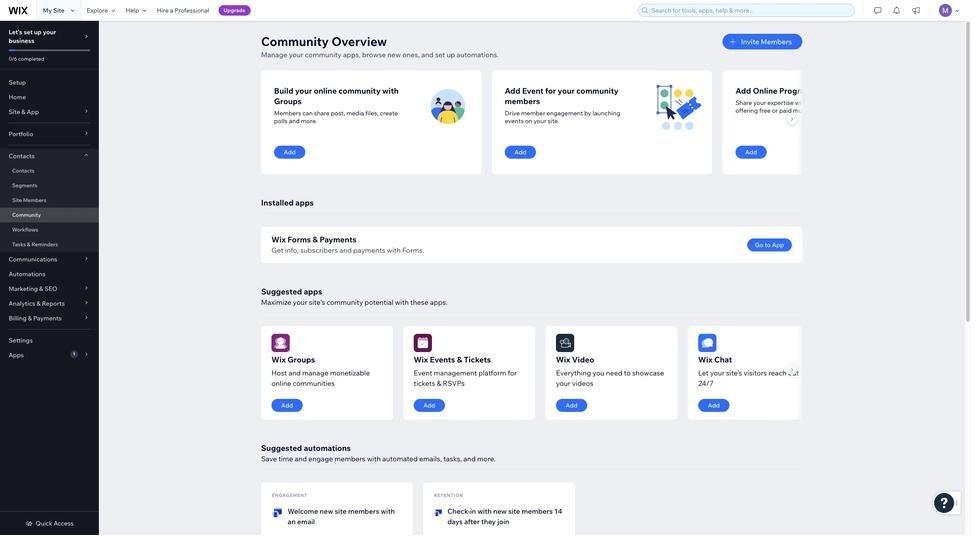 Task type: vqa. For each thing, say whether or not it's contained in the screenshot.
right Ai:
no



Task type: locate. For each thing, give the bounding box(es) containing it.
drive
[[505, 109, 520, 117]]

and right host
[[289, 369, 301, 377]]

with inside check-in with new site members 14 days after they join
[[478, 507, 492, 516]]

and right time
[[295, 455, 307, 463]]

to inside "button"
[[765, 241, 771, 249]]

community inside sidebar element
[[12, 212, 41, 218]]

add inside "add online programs app share your expertise with a wide audience by offering free or paid multi-step programs."
[[736, 86, 751, 96]]

online up "share"
[[314, 86, 337, 96]]

add for wix events & tickets
[[424, 402, 435, 410]]

1 vertical spatial by
[[584, 109, 591, 117]]

engagement
[[272, 493, 307, 498]]

2 vertical spatial members
[[23, 197, 46, 203]]

community link
[[0, 208, 99, 223]]

2 horizontal spatial app
[[818, 86, 833, 96]]

with inside welcome new site members with an email
[[381, 507, 395, 516]]

1 vertical spatial a
[[809, 99, 812, 107]]

1 vertical spatial site
[[9, 108, 20, 116]]

payments up subscribers
[[320, 235, 357, 245]]

1 suggested from the top
[[261, 287, 302, 297]]

your right let
[[710, 369, 725, 377]]

&
[[21, 108, 25, 116], [313, 235, 318, 245], [27, 241, 30, 248], [39, 285, 43, 293], [37, 300, 41, 308], [28, 315, 32, 322], [457, 355, 462, 365], [437, 379, 441, 388]]

0 horizontal spatial members
[[23, 197, 46, 203]]

0 horizontal spatial a
[[170, 7, 173, 14]]

a right hire
[[170, 7, 173, 14]]

0 vertical spatial to
[[765, 241, 771, 249]]

1 vertical spatial apps
[[304, 287, 322, 297]]

forms.
[[402, 246, 424, 255]]

to right the go
[[765, 241, 771, 249]]

site inside check-in with new site members 14 days after they join
[[508, 507, 520, 516]]

wix forms & payments get info, subscribers and payments with forms.
[[272, 235, 424, 255]]

manage
[[261, 50, 287, 59]]

1 horizontal spatial new
[[388, 50, 401, 59]]

automations link
[[0, 267, 99, 282]]

1 horizontal spatial app
[[772, 241, 784, 249]]

suggested inside suggested automations save time and engage members with automated emails, tasks, and more.
[[261, 443, 302, 453]]

your inside 'wix chat let your site's visitors reach out 24/7'
[[710, 369, 725, 377]]

for up engagement
[[545, 86, 556, 96]]

professional
[[175, 7, 209, 14]]

1 vertical spatial payments
[[33, 315, 62, 322]]

community inside community overview manage your community apps, browse new ones, and set up automations.
[[261, 34, 329, 49]]

payments
[[320, 235, 357, 245], [33, 315, 62, 322]]

wix for forms
[[272, 235, 286, 245]]

1 vertical spatial to
[[624, 369, 631, 377]]

& right billing
[[28, 315, 32, 322]]

add for members can share post, media files, create polls and more.
[[284, 148, 296, 156]]

to inside wix video everything you need to showcase your videos
[[624, 369, 631, 377]]

new left 'ones,'
[[388, 50, 401, 59]]

list
[[261, 70, 943, 174], [261, 326, 820, 420], [261, 483, 803, 535]]

wix up let
[[698, 355, 713, 365]]

app for go to app
[[772, 241, 784, 249]]

0 horizontal spatial community
[[12, 212, 41, 218]]

1 horizontal spatial online
[[314, 86, 337, 96]]

your right build
[[295, 86, 312, 96]]

suggested up time
[[261, 443, 302, 453]]

wix inside wix events & tickets event management platform for tickets & rsvps
[[414, 355, 428, 365]]

apps for suggested
[[304, 287, 322, 297]]

community left apps,
[[305, 50, 342, 59]]

contacts up segments
[[12, 167, 34, 174]]

members inside sidebar element
[[23, 197, 46, 203]]

set right 'ones,'
[[435, 50, 445, 59]]

apps right installed
[[295, 198, 314, 208]]

1 horizontal spatial up
[[447, 50, 455, 59]]

0 vertical spatial a
[[170, 7, 173, 14]]

billing
[[9, 315, 27, 322]]

0 horizontal spatial up
[[34, 28, 42, 36]]

1 horizontal spatial a
[[809, 99, 812, 107]]

1 horizontal spatial payments
[[320, 235, 357, 245]]

your inside suggested apps maximize your site's community potential with these apps.
[[293, 298, 307, 307]]

wix inside wix video everything you need to showcase your videos
[[556, 355, 570, 365]]

community up manage
[[261, 34, 329, 49]]

your down the everything at the right
[[556, 379, 571, 388]]

1 horizontal spatial to
[[765, 241, 771, 249]]

add up share
[[736, 86, 751, 96]]

set up 'business'
[[24, 28, 33, 36]]

0 horizontal spatial payments
[[33, 315, 62, 322]]

up inside community overview manage your community apps, browse new ones, and set up automations.
[[447, 50, 455, 59]]

members inside button
[[761, 37, 792, 46]]

reach
[[769, 369, 787, 377]]

0 horizontal spatial online
[[272, 379, 291, 388]]

members for invite members
[[761, 37, 792, 46]]

go to app
[[755, 241, 784, 249]]

2 list from the top
[[261, 326, 820, 420]]

community for community
[[12, 212, 41, 218]]

1 site from the left
[[335, 507, 347, 516]]

site inside "site members" link
[[12, 197, 22, 203]]

step
[[810, 107, 822, 115]]

segments
[[12, 182, 37, 189]]

with inside build your online community with groups members can share post, media files, create polls and more.
[[382, 86, 399, 96]]

host
[[272, 369, 287, 377]]

0 horizontal spatial more.
[[301, 117, 317, 125]]

home
[[9, 93, 26, 101]]

& inside site & app popup button
[[21, 108, 25, 116]]

up up 'business'
[[34, 28, 42, 36]]

event up the member
[[522, 86, 544, 96]]

groups up manage
[[288, 355, 315, 365]]

site up join
[[508, 507, 520, 516]]

your right manage
[[289, 50, 303, 59]]

0 vertical spatial for
[[545, 86, 556, 96]]

your down "my"
[[43, 28, 56, 36]]

portfolio
[[9, 130, 33, 138]]

and right polls
[[289, 117, 300, 125]]

showcase
[[632, 369, 664, 377]]

add button down 24/7
[[698, 399, 730, 412]]

member
[[521, 109, 545, 117]]

new right welcome
[[320, 507, 333, 516]]

add down events
[[515, 148, 527, 156]]

and inside build your online community with groups members can share post, media files, create polls and more.
[[289, 117, 300, 125]]

your left site's
[[293, 298, 307, 307]]

apps inside suggested apps maximize your site's community potential with these apps.
[[304, 287, 322, 297]]

0 vertical spatial apps
[[295, 198, 314, 208]]

2 vertical spatial site
[[12, 197, 22, 203]]

2 vertical spatial app
[[772, 241, 784, 249]]

1 horizontal spatial community
[[261, 34, 329, 49]]

& left seo
[[39, 285, 43, 293]]

Search for tools, apps, help & more... field
[[649, 4, 852, 16]]

list containing build your online community with groups
[[261, 70, 943, 174]]

app up wide at top
[[818, 86, 833, 96]]

on
[[525, 117, 532, 125]]

0 vertical spatial contacts
[[9, 152, 35, 160]]

community right site's
[[327, 298, 363, 307]]

contacts down portfolio
[[9, 152, 35, 160]]

with inside "wix forms & payments get info, subscribers and payments with forms."
[[387, 246, 401, 255]]

new inside welcome new site members with an email
[[320, 507, 333, 516]]

& right tasks
[[27, 241, 30, 248]]

contacts inside dropdown button
[[9, 152, 35, 160]]

wix for video
[[556, 355, 570, 365]]

1 horizontal spatial set
[[435, 50, 445, 59]]

site
[[53, 7, 65, 14], [9, 108, 20, 116], [12, 197, 22, 203]]

your up engagement
[[558, 86, 575, 96]]

analytics & reports button
[[0, 296, 99, 311]]

more. right tasks,
[[477, 455, 496, 463]]

help button
[[121, 0, 152, 21]]

payments down analytics & reports dropdown button
[[33, 315, 62, 322]]

suggested up the maximize
[[261, 287, 302, 297]]

community up launching at top right
[[577, 86, 619, 96]]

video
[[572, 355, 594, 365]]

app down home link
[[27, 108, 39, 116]]

0 vertical spatial more.
[[301, 117, 317, 125]]

0 horizontal spatial app
[[27, 108, 39, 116]]

help
[[126, 7, 139, 14]]

1 vertical spatial online
[[272, 379, 291, 388]]

members inside welcome new site members with an email
[[348, 507, 379, 516]]

1 vertical spatial event
[[414, 369, 432, 377]]

wix inside 'wix chat let your site's visitors reach out 24/7'
[[698, 355, 713, 365]]

they
[[481, 518, 496, 526]]

site down home
[[9, 108, 20, 116]]

online down host
[[272, 379, 291, 388]]

polls
[[274, 117, 288, 125]]

1 horizontal spatial for
[[545, 86, 556, 96]]

members down segments
[[23, 197, 46, 203]]

1 horizontal spatial event
[[522, 86, 544, 96]]

add button down host
[[272, 399, 303, 412]]

access
[[54, 520, 74, 528]]

communities
[[293, 379, 335, 388]]

1 horizontal spatial site
[[508, 507, 520, 516]]

ones,
[[403, 50, 420, 59]]

1 vertical spatial list
[[261, 326, 820, 420]]

1 vertical spatial suggested
[[261, 443, 302, 453]]

2 horizontal spatial members
[[761, 37, 792, 46]]

events
[[505, 117, 524, 125]]

save
[[261, 455, 277, 463]]

reminders
[[32, 241, 58, 248]]

wix up the everything at the right
[[556, 355, 570, 365]]

and
[[421, 50, 434, 59], [289, 117, 300, 125], [340, 246, 352, 255], [289, 369, 301, 377], [295, 455, 307, 463], [464, 455, 476, 463]]

& down home
[[21, 108, 25, 116]]

app for site & app
[[27, 108, 39, 116]]

launching
[[593, 109, 620, 117]]

0 vertical spatial suggested
[[261, 287, 302, 297]]

your down online
[[754, 99, 766, 107]]

1 vertical spatial more.
[[477, 455, 496, 463]]

site inside site & app popup button
[[9, 108, 20, 116]]

1 vertical spatial groups
[[288, 355, 315, 365]]

1 vertical spatial for
[[508, 369, 517, 377]]

0 horizontal spatial event
[[414, 369, 432, 377]]

portfolio button
[[0, 127, 99, 141]]

community up media
[[339, 86, 381, 96]]

add button down 'videos'
[[556, 399, 587, 412]]

online inside wix groups host and manage monetizable online communities
[[272, 379, 291, 388]]

apps up site's
[[304, 287, 322, 297]]

let's
[[9, 28, 22, 36]]

wix up get
[[272, 235, 286, 245]]

by right audience at the top right
[[855, 99, 862, 107]]

more. right polls
[[301, 117, 317, 125]]

add down offering
[[745, 148, 757, 156]]

0 vertical spatial list
[[261, 70, 943, 174]]

your inside community overview manage your community apps, browse new ones, and set up automations.
[[289, 50, 303, 59]]

1 vertical spatial members
[[274, 109, 301, 117]]

event inside the add event for your community members drive member engagement by launching events on your site.
[[522, 86, 544, 96]]

0 horizontal spatial site
[[335, 507, 347, 516]]

community inside build your online community with groups members can share post, media files, create polls and more.
[[339, 86, 381, 96]]

retention
[[434, 493, 463, 498]]

for
[[545, 86, 556, 96], [508, 369, 517, 377]]

add button down offering
[[736, 146, 767, 159]]

members inside check-in with new site members 14 days after they join
[[522, 507, 553, 516]]

0 vertical spatial members
[[761, 37, 792, 46]]

media
[[347, 109, 364, 117]]

0 horizontal spatial new
[[320, 507, 333, 516]]

add button for drive member engagement by launching events on your site.
[[505, 146, 536, 159]]

0 vertical spatial groups
[[274, 96, 302, 106]]

email
[[297, 518, 315, 526]]

& left reports
[[37, 300, 41, 308]]

1 horizontal spatial by
[[855, 99, 862, 107]]

more. inside suggested automations save time and engage members with automated emails, tasks, and more.
[[477, 455, 496, 463]]

0 horizontal spatial set
[[24, 28, 33, 36]]

0 vertical spatial event
[[522, 86, 544, 96]]

& inside the marketing & seo popup button
[[39, 285, 43, 293]]

add button down tickets
[[414, 399, 445, 412]]

1 list from the top
[[261, 70, 943, 174]]

app right the go
[[772, 241, 784, 249]]

add down tickets
[[424, 402, 435, 410]]

0 vertical spatial up
[[34, 28, 42, 36]]

hire a professional link
[[152, 0, 215, 21]]

info,
[[285, 246, 299, 255]]

by left launching at top right
[[584, 109, 591, 117]]

contacts
[[9, 152, 35, 160], [12, 167, 34, 174]]

1 vertical spatial up
[[447, 50, 455, 59]]

wix left events
[[414, 355, 428, 365]]

add
[[505, 86, 521, 96], [736, 86, 751, 96], [284, 148, 296, 156], [515, 148, 527, 156], [745, 148, 757, 156], [281, 402, 293, 410], [424, 402, 435, 410], [566, 402, 578, 410], [708, 402, 720, 410]]

groups down build
[[274, 96, 302, 106]]

site down segments
[[12, 197, 22, 203]]

an
[[288, 518, 296, 526]]

add down polls
[[284, 148, 296, 156]]

up left automations.
[[447, 50, 455, 59]]

a left wide at top
[[809, 99, 812, 107]]

add up drive
[[505, 86, 521, 96]]

1 vertical spatial contacts
[[12, 167, 34, 174]]

seo
[[45, 285, 57, 293]]

programs
[[779, 86, 816, 96]]

let
[[698, 369, 709, 377]]

settings link
[[0, 333, 99, 348]]

add down host
[[281, 402, 293, 410]]

1 vertical spatial community
[[12, 212, 41, 218]]

1 horizontal spatial members
[[274, 109, 301, 117]]

add down 'videos'
[[566, 402, 578, 410]]

wix for events
[[414, 355, 428, 365]]

wix inside wix groups host and manage monetizable online communities
[[272, 355, 286, 365]]

marketing & seo button
[[0, 282, 99, 296]]

and inside wix groups host and manage monetizable online communities
[[289, 369, 301, 377]]

apps
[[9, 351, 24, 359]]

2 site from the left
[[508, 507, 520, 516]]

to
[[765, 241, 771, 249], [624, 369, 631, 377]]

2 suggested from the top
[[261, 443, 302, 453]]

1 vertical spatial app
[[27, 108, 39, 116]]

invite
[[741, 37, 759, 46]]

2 vertical spatial list
[[261, 483, 803, 535]]

& up management
[[457, 355, 462, 365]]

2 horizontal spatial new
[[493, 507, 507, 516]]

contacts button
[[0, 149, 99, 164]]

members left can
[[274, 109, 301, 117]]

0 horizontal spatial by
[[584, 109, 591, 117]]

your inside wix video everything you need to showcase your videos
[[556, 379, 571, 388]]

set inside community overview manage your community apps, browse new ones, and set up automations.
[[435, 50, 445, 59]]

completed
[[18, 56, 44, 62]]

add button down polls
[[274, 146, 305, 159]]

for inside wix events & tickets event management platform for tickets & rsvps
[[508, 369, 517, 377]]

welcome
[[288, 507, 318, 516]]

0 horizontal spatial for
[[508, 369, 517, 377]]

0 vertical spatial app
[[818, 86, 833, 96]]

and right 'ones,'
[[421, 50, 434, 59]]

suggested inside suggested apps maximize your site's community potential with these apps.
[[261, 287, 302, 297]]

new up join
[[493, 507, 507, 516]]

& up subscribers
[[313, 235, 318, 245]]

add button for wix chat
[[698, 399, 730, 412]]

events
[[430, 355, 455, 365]]

wix inside "wix forms & payments get info, subscribers and payments with forms."
[[272, 235, 286, 245]]

members right invite
[[761, 37, 792, 46]]

videos
[[572, 379, 594, 388]]

1 horizontal spatial more.
[[477, 455, 496, 463]]

3 list from the top
[[261, 483, 803, 535]]

community up workflows
[[12, 212, 41, 218]]

0 vertical spatial by
[[855, 99, 862, 107]]

and left payments
[[340, 246, 352, 255]]

0 vertical spatial online
[[314, 86, 337, 96]]

1 vertical spatial set
[[435, 50, 445, 59]]

management
[[434, 369, 477, 377]]

0 vertical spatial payments
[[320, 235, 357, 245]]

0 horizontal spatial to
[[624, 369, 631, 377]]

app inside site & app popup button
[[27, 108, 39, 116]]

0 vertical spatial community
[[261, 34, 329, 49]]

site right welcome
[[335, 507, 347, 516]]

add down 24/7
[[708, 402, 720, 410]]

check-in with new site members 14 days after they join
[[448, 507, 562, 526]]

to right need
[[624, 369, 631, 377]]

wix for chat
[[698, 355, 713, 365]]

online inside build your online community with groups members can share post, media files, create polls and more.
[[314, 86, 337, 96]]

for right platform
[[508, 369, 517, 377]]

0 vertical spatial set
[[24, 28, 33, 36]]

new
[[388, 50, 401, 59], [320, 507, 333, 516], [493, 507, 507, 516]]

& right tickets
[[437, 379, 441, 388]]

contacts for contacts link
[[12, 167, 34, 174]]

tickets
[[464, 355, 491, 365]]

wix up host
[[272, 355, 286, 365]]

add for wix chat
[[708, 402, 720, 410]]

site right "my"
[[53, 7, 65, 14]]

event up tickets
[[414, 369, 432, 377]]

app inside go to app "button"
[[772, 241, 784, 249]]

new inside community overview manage your community apps, browse new ones, and set up automations.
[[388, 50, 401, 59]]

add button down events
[[505, 146, 536, 159]]

marketing
[[9, 285, 38, 293]]

let's set up your business
[[9, 28, 56, 45]]

a inside "add online programs app share your expertise with a wide audience by offering free or paid multi-step programs."
[[809, 99, 812, 107]]



Task type: describe. For each thing, give the bounding box(es) containing it.
14
[[554, 507, 562, 516]]

files,
[[366, 109, 379, 117]]

suggested automations save time and engage members with automated emails, tasks, and more.
[[261, 443, 496, 463]]

everything
[[556, 369, 591, 377]]

business
[[9, 37, 34, 45]]

0 vertical spatial site
[[53, 7, 65, 14]]

your right on
[[534, 117, 546, 125]]

automations
[[304, 443, 351, 453]]

automations
[[9, 270, 46, 278]]

wix chat let your site's visitors reach out 24/7
[[698, 355, 799, 388]]

in
[[470, 507, 476, 516]]

go
[[755, 241, 764, 249]]

and inside "wix forms & payments get info, subscribers and payments with forms."
[[340, 246, 352, 255]]

members inside the add event for your community members drive member engagement by launching events on your site.
[[505, 96, 540, 106]]

with inside suggested apps maximize your site's community potential with these apps.
[[395, 298, 409, 307]]

& inside billing & payments popup button
[[28, 315, 32, 322]]

community inside community overview manage your community apps, browse new ones, and set up automations.
[[305, 50, 342, 59]]

up inside let's set up your business
[[34, 28, 42, 36]]

out
[[788, 369, 799, 377]]

browse
[[362, 50, 386, 59]]

0/6
[[9, 56, 17, 62]]

& inside tasks & reminders link
[[27, 241, 30, 248]]

hire
[[157, 7, 169, 14]]

community inside suggested apps maximize your site's community potential with these apps.
[[327, 298, 363, 307]]

invite members button
[[723, 34, 803, 49]]

build
[[274, 86, 293, 96]]

tasks,
[[443, 455, 462, 463]]

add for wix groups
[[281, 402, 293, 410]]

chat
[[715, 355, 732, 365]]

add button for members can share post, media files, create polls and more.
[[274, 146, 305, 159]]

automations.
[[457, 50, 499, 59]]

expertise
[[768, 99, 794, 107]]

with inside suggested automations save time and engage members with automated emails, tasks, and more.
[[367, 455, 381, 463]]

visitors
[[744, 369, 767, 377]]

tasks
[[12, 241, 26, 248]]

add event for your community members drive member engagement by launching events on your site.
[[505, 86, 620, 125]]

potential
[[365, 298, 394, 307]]

days
[[448, 518, 463, 526]]

manage
[[302, 369, 329, 377]]

groups inside build your online community with groups members can share post, media files, create polls and more.
[[274, 96, 302, 106]]

site's
[[309, 298, 325, 307]]

settings
[[9, 337, 33, 344]]

these
[[410, 298, 429, 307]]

rsvps
[[443, 379, 465, 388]]

add button for wix video
[[556, 399, 587, 412]]

set inside let's set up your business
[[24, 28, 33, 36]]

site for site & app
[[9, 108, 20, 116]]

add for drive member engagement by launching events on your site.
[[515, 148, 527, 156]]

your inside build your online community with groups members can share post, media files, create polls and more.
[[295, 86, 312, 96]]

paid
[[779, 107, 792, 115]]

platform
[[479, 369, 506, 377]]

segments link
[[0, 178, 99, 193]]

workflows
[[12, 226, 38, 233]]

communications button
[[0, 252, 99, 267]]

suggested for suggested apps
[[261, 287, 302, 297]]

add button for wix groups
[[272, 399, 303, 412]]

community overview manage your community apps, browse new ones, and set up automations.
[[261, 34, 499, 59]]

site.
[[548, 117, 559, 125]]

groups inside wix groups host and manage monetizable online communities
[[288, 355, 315, 365]]

can
[[303, 109, 313, 117]]

forms
[[288, 235, 311, 245]]

1
[[73, 351, 75, 357]]

for inside the add event for your community members drive member engagement by launching events on your site.
[[545, 86, 556, 96]]

or
[[772, 107, 778, 115]]

home link
[[0, 90, 99, 105]]

after
[[464, 518, 480, 526]]

members for site members
[[23, 197, 46, 203]]

tickets
[[414, 379, 435, 388]]

wix for groups
[[272, 355, 286, 365]]

site members link
[[0, 193, 99, 208]]

apps.
[[430, 298, 448, 307]]

& inside analytics & reports dropdown button
[[37, 300, 41, 308]]

add inside the add event for your community members drive member engagement by launching events on your site.
[[505, 86, 521, 96]]

my site
[[43, 7, 65, 14]]

site for site members
[[12, 197, 22, 203]]

payments inside "wix forms & payments get info, subscribers and payments with forms."
[[320, 235, 357, 245]]

engagement
[[547, 109, 583, 117]]

community inside the add event for your community members drive member engagement by launching events on your site.
[[577, 86, 619, 96]]

contacts link
[[0, 164, 99, 178]]

site members
[[12, 197, 46, 203]]

offering
[[736, 107, 758, 115]]

contacts for contacts dropdown button
[[9, 152, 35, 160]]

add button for wix events & tickets
[[414, 399, 445, 412]]

build your online community with groups members can share post, media files, create polls and more.
[[274, 86, 399, 125]]

by inside "add online programs app share your expertise with a wide audience by offering free or paid multi-step programs."
[[855, 99, 862, 107]]

share
[[314, 109, 330, 117]]

analytics
[[9, 300, 35, 308]]

post,
[[331, 109, 345, 117]]

payments inside popup button
[[33, 315, 62, 322]]

apps for installed
[[295, 198, 314, 208]]

& inside "wix forms & payments get info, subscribers and payments with forms."
[[313, 235, 318, 245]]

site inside welcome new site members with an email
[[335, 507, 347, 516]]

list containing wix groups
[[261, 326, 820, 420]]

24/7
[[698, 379, 714, 388]]

get
[[272, 246, 284, 255]]

invite members
[[741, 37, 792, 46]]

payments
[[353, 246, 385, 255]]

multi-
[[793, 107, 810, 115]]

quick access button
[[25, 520, 74, 528]]

0/6 completed
[[9, 56, 44, 62]]

by inside the add event for your community members drive member engagement by launching events on your site.
[[584, 109, 591, 117]]

audience
[[828, 99, 854, 107]]

add for wix video
[[566, 402, 578, 410]]

your inside let's set up your business
[[43, 28, 56, 36]]

add for share your expertise with a wide audience by offering free or paid multi-step programs.
[[745, 148, 757, 156]]

community for community overview manage your community apps, browse new ones, and set up automations.
[[261, 34, 329, 49]]

list containing welcome new site members with an email
[[261, 483, 803, 535]]

emails,
[[419, 455, 442, 463]]

event inside wix events & tickets event management platform for tickets & rsvps
[[414, 369, 432, 377]]

join
[[498, 518, 509, 526]]

new inside check-in with new site members 14 days after they join
[[493, 507, 507, 516]]

workflows link
[[0, 223, 99, 237]]

and inside community overview manage your community apps, browse new ones, and set up automations.
[[421, 50, 434, 59]]

site's
[[726, 369, 742, 377]]

sidebar element
[[0, 21, 99, 535]]

billing & payments button
[[0, 311, 99, 326]]

programs.
[[823, 107, 852, 115]]

quick access
[[36, 520, 74, 528]]

suggested for suggested automations
[[261, 443, 302, 453]]

your inside "add online programs app share your expertise with a wide audience by offering free or paid multi-step programs."
[[754, 99, 766, 107]]

more. inside build your online community with groups members can share post, media files, create polls and more.
[[301, 117, 317, 125]]

add button for share your expertise with a wide audience by offering free or paid multi-step programs.
[[736, 146, 767, 159]]

members inside build your online community with groups members can share post, media files, create polls and more.
[[274, 109, 301, 117]]

app inside "add online programs app share your expertise with a wide audience by offering free or paid multi-step programs."
[[818, 86, 833, 96]]

and right tasks,
[[464, 455, 476, 463]]

online
[[753, 86, 778, 96]]

check-
[[448, 507, 470, 516]]

members inside suggested automations save time and engage members with automated emails, tasks, and more.
[[335, 455, 366, 463]]

with inside "add online programs app share your expertise with a wide audience by offering free or paid multi-step programs."
[[795, 99, 807, 107]]

monetizable
[[330, 369, 370, 377]]

overview
[[332, 34, 387, 49]]

hire a professional
[[157, 7, 209, 14]]

my
[[43, 7, 52, 14]]



